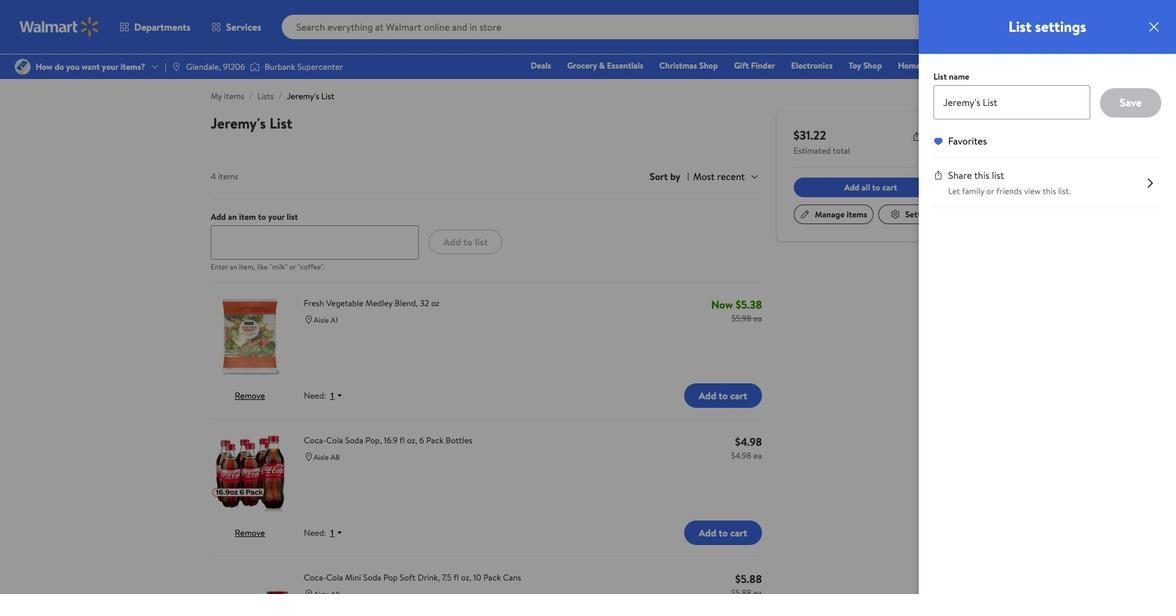 Task type: vqa. For each thing, say whether or not it's contained in the screenshot.
intent image for Delivery
no



Task type: locate. For each thing, give the bounding box(es) containing it.
fresh
[[304, 297, 324, 310]]

1 horizontal spatial oz,
[[461, 572, 472, 584]]

coca-cola soda pop, 16.9 fl oz, 6 pack bottles
[[304, 435, 472, 447]]

share inside share this list let family or friends view this list.
[[949, 169, 972, 182]]

1 aisle from the top
[[314, 315, 329, 326]]

cart
[[883, 181, 898, 194], [730, 389, 748, 403], [730, 526, 748, 540]]

0 vertical spatial ea
[[754, 313, 762, 325]]

add to cart button for $5.38
[[684, 384, 762, 408]]

settings button
[[879, 205, 949, 224]]

list for add
[[475, 235, 488, 249]]

2 remove from the top
[[235, 527, 265, 539]]

0 vertical spatial this
[[975, 169, 990, 182]]

1 vertical spatial need:
[[304, 527, 326, 539]]

1 vertical spatial or
[[289, 262, 296, 272]]

aisle left a1 at the bottom of the page
[[314, 315, 329, 326]]

remove for $4.98
[[235, 527, 265, 539]]

1 vertical spatial aisle
[[314, 452, 329, 463]]

$31.22
[[794, 127, 827, 143]]

list.
[[1059, 185, 1071, 197]]

remove button for $4.98
[[235, 527, 265, 539]]

soda inside coca-cola soda pop, 16.9 fl oz, 6 pack bottles link
[[345, 435, 363, 447]]

/ left lists
[[249, 90, 253, 102]]

2 coca- from the top
[[304, 572, 326, 584]]

fl inside coca-cola soda pop, 16.9 fl oz, 6 pack bottles link
[[400, 435, 405, 447]]

now
[[711, 297, 733, 313]]

1 horizontal spatial pack
[[484, 572, 501, 584]]

1 add to cart button from the top
[[684, 384, 762, 408]]

Add an item to your list text field
[[211, 226, 419, 260]]

cart for $4.98
[[730, 526, 748, 540]]

2 vertical spatial list
[[475, 235, 488, 249]]

1 vertical spatial add to cart button
[[684, 521, 762, 546]]

1 remove from the top
[[235, 390, 265, 402]]

4
[[211, 170, 216, 183]]

need:
[[304, 390, 326, 402], [304, 527, 326, 539]]

2 cola from the top
[[326, 572, 343, 584]]

grocery & essentials link
[[562, 59, 649, 72]]

coca- left mini
[[304, 572, 326, 584]]

need: for now
[[304, 390, 326, 402]]

shop
[[699, 59, 718, 72], [863, 59, 882, 72]]

0 vertical spatial pack
[[426, 435, 444, 447]]

2 vertical spatial items
[[847, 208, 867, 221]]

need: for $4.98
[[304, 527, 326, 539]]

or right "milk"
[[289, 262, 296, 272]]

1 vertical spatial an
[[230, 262, 237, 272]]

friends
[[997, 185, 1022, 197]]

list
[[1009, 16, 1032, 37], [934, 70, 947, 83], [321, 90, 334, 102], [270, 113, 293, 134]]

an for add
[[228, 211, 237, 223]]

1 vertical spatial share
[[949, 169, 972, 182]]

soda
[[345, 435, 363, 447], [363, 572, 381, 584]]

pop
[[383, 572, 398, 584]]

jeremy's right lists
[[287, 90, 319, 102]]

or right family
[[987, 185, 995, 197]]

1 coca- from the top
[[304, 435, 326, 447]]

add to cart button for $4.98
[[684, 521, 762, 546]]

1 horizontal spatial or
[[987, 185, 995, 197]]

my
[[211, 90, 222, 102]]

home
[[898, 59, 921, 72]]

add all to cart
[[845, 181, 898, 194]]

item,
[[239, 262, 255, 272]]

christmas shop
[[660, 59, 718, 72]]

a1
[[331, 315, 338, 326]]

add to cart button
[[684, 384, 762, 408], [684, 521, 762, 546]]

2 need: from the top
[[304, 527, 326, 539]]

cart up the $5.88
[[730, 526, 748, 540]]

0 vertical spatial need:
[[304, 390, 326, 402]]

share for share
[[927, 130, 951, 143]]

coca- up aisle a8
[[304, 435, 326, 447]]

2 ea from the top
[[754, 450, 762, 462]]

sort by
[[650, 170, 681, 183]]

share button
[[912, 130, 951, 143]]

this left the list.
[[1043, 185, 1056, 197]]

this
[[975, 169, 990, 182], [1043, 185, 1056, 197]]

0 vertical spatial share
[[927, 130, 951, 143]]

2 shop from the left
[[863, 59, 882, 72]]

1 horizontal spatial jeremy's
[[287, 90, 319, 102]]

0 vertical spatial oz,
[[407, 435, 417, 447]]

add to cart button up $4.98 $4.98 ea
[[684, 384, 762, 408]]

$4.98
[[735, 435, 762, 450], [731, 450, 752, 462]]

jeremy's down my items link
[[211, 113, 266, 134]]

share this list let family or friends view this list.
[[949, 169, 1071, 197]]

pack right 10
[[484, 572, 501, 584]]

0 vertical spatial list
[[992, 169, 1004, 182]]

0 vertical spatial cola
[[326, 435, 343, 447]]

2 aisle from the top
[[314, 452, 329, 463]]

1 horizontal spatial shop
[[863, 59, 882, 72]]

aisle for $4.98
[[314, 452, 329, 463]]

cart right all
[[883, 181, 898, 194]]

pop,
[[365, 435, 382, 447]]

oz, left 6
[[407, 435, 417, 447]]

0 vertical spatial remove button
[[235, 390, 265, 402]]

cart up $4.98 $4.98 ea
[[730, 389, 748, 403]]

1 horizontal spatial list
[[475, 235, 488, 249]]

0 vertical spatial or
[[987, 185, 995, 197]]

0 horizontal spatial fl
[[400, 435, 405, 447]]

aisle left a8
[[314, 452, 329, 463]]

list name
[[934, 70, 970, 83]]

"coffee".
[[298, 262, 324, 272]]

1 vertical spatial remove
[[235, 527, 265, 539]]

1 horizontal spatial this
[[1043, 185, 1056, 197]]

2 / from the left
[[279, 90, 282, 102]]

&
[[599, 59, 605, 72]]

toy shop
[[849, 59, 882, 72]]

0 vertical spatial soda
[[345, 435, 363, 447]]

fl right 7.5
[[454, 572, 459, 584]]

1 add to cart from the top
[[699, 389, 748, 403]]

0 vertical spatial add to cart button
[[684, 384, 762, 408]]

oz, left 10
[[461, 572, 472, 584]]

coca-cola mini soda pop soft drink, 7.5 fl oz, 10 pack cans link
[[304, 572, 716, 585]]

jeremy's list link
[[287, 90, 334, 102]]

items right my
[[224, 90, 244, 102]]

2 add to cart from the top
[[699, 526, 748, 540]]

0 vertical spatial aisle
[[314, 315, 329, 326]]

add to cart up $4.98 $4.98 ea
[[699, 389, 748, 403]]

soda left pop
[[363, 572, 381, 584]]

2 add to cart button from the top
[[684, 521, 762, 546]]

shop right toy
[[863, 59, 882, 72]]

2 vertical spatial cart
[[730, 526, 748, 540]]

0 horizontal spatial list
[[287, 211, 298, 223]]

items for 4
[[218, 170, 238, 183]]

1 vertical spatial cart
[[730, 389, 748, 403]]

1 vertical spatial cola
[[326, 572, 343, 584]]

now $5.38 $5.98 ea
[[711, 297, 762, 325]]

add
[[845, 181, 860, 194], [211, 211, 226, 223], [444, 235, 461, 249], [699, 389, 717, 403], [699, 526, 717, 540]]

add to list button
[[429, 230, 503, 255]]

an for enter
[[230, 262, 237, 272]]

1 shop from the left
[[699, 59, 718, 72]]

jeremy's
[[287, 90, 319, 102], [211, 113, 266, 134]]

1 need: from the top
[[304, 390, 326, 402]]

1 vertical spatial remove button
[[235, 527, 265, 539]]

shop right christmas at the top right of page
[[699, 59, 718, 72]]

or inside share this list let family or friends view this list.
[[987, 185, 995, 197]]

an left item
[[228, 211, 237, 223]]

2 horizontal spatial list
[[992, 169, 1004, 182]]

drink,
[[418, 572, 440, 584]]

fl inside coca-cola mini soda pop soft drink, 7.5 fl oz, 10 pack cans link
[[454, 572, 459, 584]]

2 remove button from the top
[[235, 527, 265, 539]]

1 vertical spatial pack
[[484, 572, 501, 584]]

gift finder link
[[729, 59, 781, 72]]

remove button
[[235, 390, 265, 402], [235, 527, 265, 539]]

0 vertical spatial cart
[[883, 181, 898, 194]]

vegetable
[[326, 297, 364, 310]]

list
[[992, 169, 1004, 182], [287, 211, 298, 223], [475, 235, 488, 249]]

1 vertical spatial fl
[[454, 572, 459, 584]]

oz
[[431, 297, 440, 310]]

items for manage
[[847, 208, 867, 221]]

cola
[[326, 435, 343, 447], [326, 572, 343, 584]]

1 remove button from the top
[[235, 390, 265, 402]]

sort
[[650, 170, 668, 183]]

add to cart for $5.38
[[699, 389, 748, 403]]

items right manage on the right
[[847, 208, 867, 221]]

add to cart up the $5.88
[[699, 526, 748, 540]]

0 vertical spatial items
[[224, 90, 244, 102]]

0 vertical spatial an
[[228, 211, 237, 223]]

$5.38
[[736, 297, 762, 313]]

add to cart button up the $5.88
[[684, 521, 762, 546]]

1 vertical spatial items
[[218, 170, 238, 183]]

list inside share this list let family or friends view this list.
[[992, 169, 1004, 182]]

medley
[[366, 297, 393, 310]]

an left the "item,"
[[230, 262, 237, 272]]

1 vertical spatial ea
[[754, 450, 762, 462]]

0 horizontal spatial /
[[249, 90, 253, 102]]

0 vertical spatial add to cart
[[699, 389, 748, 403]]

cola left mini
[[326, 572, 343, 584]]

0 vertical spatial coca-
[[304, 435, 326, 447]]

enter an item, like "milk" or "coffee".
[[211, 262, 324, 272]]

$5.88
[[736, 572, 762, 587]]

remove button for now
[[235, 390, 265, 402]]

a8
[[331, 452, 340, 463]]

1 vertical spatial oz,
[[461, 572, 472, 584]]

4 items
[[211, 170, 238, 183]]

0 horizontal spatial shop
[[699, 59, 718, 72]]

0 vertical spatial fl
[[400, 435, 405, 447]]

aisle a8
[[314, 452, 340, 463]]

soft
[[400, 572, 416, 584]]

1 horizontal spatial /
[[279, 90, 282, 102]]

pack right 6
[[426, 435, 444, 447]]

1 vertical spatial coca-
[[304, 572, 326, 584]]

fl right "16.9"
[[400, 435, 405, 447]]

cola up a8
[[326, 435, 343, 447]]

List name text field
[[934, 85, 1091, 119]]

/ right lists 'link'
[[279, 90, 282, 102]]

/
[[249, 90, 253, 102], [279, 90, 282, 102]]

items inside button
[[847, 208, 867, 221]]

or
[[987, 185, 995, 197], [289, 262, 296, 272]]

0 vertical spatial jeremy's
[[287, 90, 319, 102]]

or for item,
[[289, 262, 296, 272]]

coca-cola soda pop, 16.9 fl oz, 6 pack bottles link
[[304, 435, 716, 448]]

1 vertical spatial soda
[[363, 572, 381, 584]]

soda left pop,
[[345, 435, 363, 447]]

1 horizontal spatial fl
[[454, 572, 459, 584]]

0 horizontal spatial or
[[289, 262, 296, 272]]

this up family
[[975, 169, 990, 182]]

0 vertical spatial remove
[[235, 390, 265, 402]]

items right 4 at the top of page
[[218, 170, 238, 183]]

1 vertical spatial add to cart
[[699, 526, 748, 540]]

manage items
[[815, 208, 867, 221]]

add an item to your list
[[211, 211, 298, 223]]

1 vertical spatial this
[[1043, 185, 1056, 197]]

ea
[[754, 313, 762, 325], [754, 450, 762, 462]]

list settings dialog
[[919, 0, 1177, 594]]

$618.20
[[1137, 30, 1157, 39]]

1 cola from the top
[[326, 435, 343, 447]]

jeremy's list
[[211, 113, 293, 134]]

1 ea from the top
[[754, 313, 762, 325]]

0 horizontal spatial jeremy's
[[211, 113, 266, 134]]

coca-
[[304, 435, 326, 447], [304, 572, 326, 584]]

view
[[1025, 185, 1041, 197]]

list inside button
[[475, 235, 488, 249]]



Task type: describe. For each thing, give the bounding box(es) containing it.
name
[[949, 70, 970, 83]]

christmas
[[660, 59, 697, 72]]

my items / lists / jeremy's list
[[211, 90, 334, 102]]

your
[[268, 211, 285, 223]]

cart for now $5.38
[[730, 389, 748, 403]]

share for share this list let family or friends view this list.
[[949, 169, 972, 182]]

aisle for now
[[314, 315, 329, 326]]

lists
[[258, 90, 274, 102]]

8 $618.20
[[1137, 14, 1157, 39]]

soda inside coca-cola mini soda pop soft drink, 7.5 fl oz, 10 pack cans link
[[363, 572, 381, 584]]

by
[[670, 170, 681, 183]]

gift finder
[[734, 59, 775, 72]]

gift
[[734, 59, 749, 72]]

8
[[1150, 14, 1154, 24]]

deals
[[531, 59, 551, 72]]

christmas shop link
[[654, 59, 724, 72]]

all
[[862, 181, 871, 194]]

electronics
[[791, 59, 833, 72]]

shop for christmas shop
[[699, 59, 718, 72]]

$5.98
[[732, 313, 752, 325]]

shop for toy shop
[[863, 59, 882, 72]]

add to list
[[444, 235, 488, 249]]

toy shop link
[[843, 59, 888, 72]]

walmart image
[[20, 17, 99, 37]]

coca- for $5.88
[[304, 572, 326, 584]]

save button
[[1101, 88, 1162, 118]]

manage
[[815, 208, 845, 221]]

cola for $5.88
[[326, 572, 343, 584]]

coca-cola mini soda pop soft drink, 7.5 fl oz, 10 pack cans
[[304, 572, 521, 584]]

lists link
[[258, 90, 274, 102]]

favorites
[[949, 134, 987, 148]]

electronics link
[[786, 59, 839, 72]]

cola for $4.98
[[326, 435, 343, 447]]

16.9
[[384, 435, 398, 447]]

ea inside $4.98 $4.98 ea
[[754, 450, 762, 462]]

grocery
[[567, 59, 597, 72]]

7.5
[[442, 572, 452, 584]]

1 / from the left
[[249, 90, 253, 102]]

$4.98 $4.98 ea
[[731, 435, 762, 462]]

item
[[239, 211, 256, 223]]

add to cart for $4.98
[[699, 526, 748, 540]]

32
[[420, 297, 429, 310]]

finder
[[751, 59, 775, 72]]

my items link
[[211, 90, 244, 102]]

fresh vegetable medley blend, 32 oz
[[304, 297, 440, 310]]

bottles
[[446, 435, 472, 447]]

1 vertical spatial list
[[287, 211, 298, 223]]

settings
[[1035, 16, 1087, 37]]

Search search field
[[282, 15, 963, 39]]

0 horizontal spatial oz,
[[407, 435, 417, 447]]

0 horizontal spatial this
[[975, 169, 990, 182]]

home link
[[893, 59, 926, 72]]

blend,
[[395, 297, 418, 310]]

mini
[[345, 572, 361, 584]]

coca- for $4.98
[[304, 435, 326, 447]]

deals link
[[525, 59, 557, 72]]

fresh vegetable medley blend, 32 oz link
[[304, 297, 709, 310]]

or for list
[[987, 185, 995, 197]]

essentials
[[607, 59, 644, 72]]

0 horizontal spatial pack
[[426, 435, 444, 447]]

close dialog image
[[1147, 20, 1162, 34]]

cart inside button
[[883, 181, 898, 194]]

aisle a1
[[314, 315, 338, 326]]

6
[[419, 435, 424, 447]]

add all to cart button
[[794, 178, 949, 197]]

cans
[[503, 572, 521, 584]]

estimated
[[794, 145, 831, 157]]

manage items button
[[794, 205, 874, 224]]

enter
[[211, 262, 228, 272]]

total
[[833, 145, 851, 157]]

family
[[962, 185, 985, 197]]

ea inside now $5.38 $5.98 ea
[[754, 313, 762, 325]]

let
[[949, 185, 960, 197]]

remove for now $5.38
[[235, 390, 265, 402]]

like
[[257, 262, 268, 272]]

list for share
[[992, 169, 1004, 182]]

$31.22 estimated total
[[794, 127, 851, 157]]

"milk"
[[270, 262, 288, 272]]

1 vertical spatial jeremy's
[[211, 113, 266, 134]]

settings
[[905, 208, 937, 221]]

Walmart Site-Wide search field
[[282, 15, 963, 39]]

grocery & essentials
[[567, 59, 644, 72]]

items for my
[[224, 90, 244, 102]]

list settings
[[1009, 16, 1087, 37]]

save
[[1120, 95, 1142, 110]]

toy
[[849, 59, 861, 72]]



